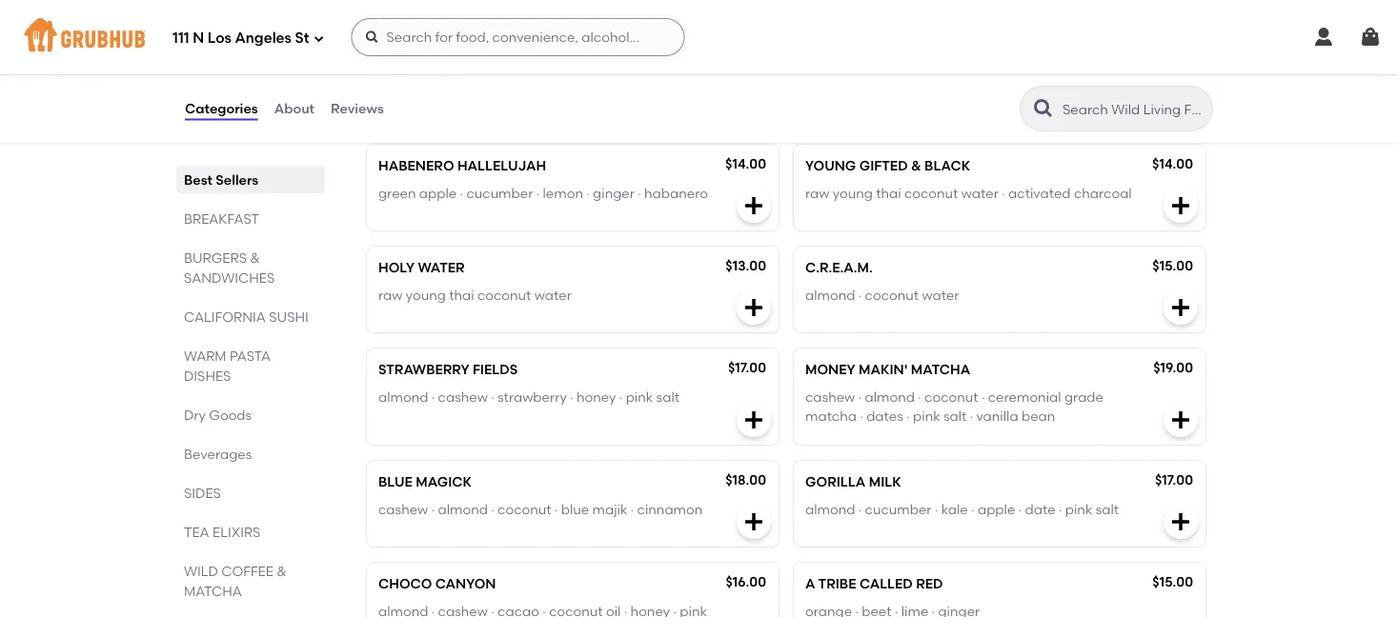 Task type: locate. For each thing, give the bounding box(es) containing it.
0 horizontal spatial salt
[[657, 390, 680, 406]]

$17.00
[[729, 361, 767, 377], [1156, 473, 1194, 489]]

& left black
[[912, 159, 922, 175]]

ginger
[[593, 186, 635, 202]]

2 vertical spatial salt
[[1096, 502, 1120, 518]]

1 horizontal spatial $17.00
[[1156, 473, 1194, 489]]

1 horizontal spatial salt
[[944, 409, 967, 425]]

thai
[[876, 186, 902, 202], [449, 288, 475, 304]]

activated
[[1009, 186, 1071, 202]]

water for young gifted & black
[[962, 186, 999, 202]]

$15.00 for almond · coconut water
[[1153, 259, 1194, 275]]

svg image
[[365, 30, 380, 45], [743, 195, 766, 218], [1170, 195, 1193, 218], [743, 297, 766, 320], [1170, 410, 1193, 433], [1170, 512, 1193, 535]]

almond · coconut water
[[806, 288, 960, 304]]

2 vertical spatial $15.00
[[1153, 575, 1194, 591]]

1 horizontal spatial young
[[833, 186, 873, 202]]

matcha up cashew · almond · coconut · ceremonial grade matcha ·  dates · pink salt · vanilla bean
[[911, 363, 971, 379]]

young down holy water
[[406, 288, 446, 304]]

$14.00 for tonantzin
[[726, 55, 767, 71]]

dates
[[867, 409, 904, 425]]

2 horizontal spatial &
[[912, 159, 922, 175]]

svg image for apple
[[1170, 512, 1193, 535]]

0 horizontal spatial raw
[[379, 288, 403, 304]]

1 horizontal spatial raw
[[806, 186, 830, 202]]

pink
[[626, 390, 653, 406], [914, 409, 941, 425], [1066, 502, 1093, 518]]

$15.00
[[1153, 55, 1194, 71], [1153, 259, 1194, 275], [1153, 575, 1194, 591]]

almond · cucumber · kale · apple · date · pink salt
[[806, 502, 1120, 518]]

svg image
[[1313, 26, 1336, 49], [1360, 26, 1383, 49], [313, 33, 325, 44], [1170, 93, 1193, 116], [1170, 297, 1193, 320], [743, 410, 766, 433], [743, 512, 766, 535]]

svg image inside "main navigation" 'navigation'
[[365, 30, 380, 45]]

0 vertical spatial cucumber
[[880, 83, 947, 100]]

young down young
[[833, 186, 873, 202]]

1 vertical spatial salt
[[944, 409, 967, 425]]

matcha inside wild coffee & matcha
[[184, 584, 242, 600]]

tonantzin
[[806, 56, 887, 73]]

warm pasta dishes
[[184, 348, 271, 384]]

$13.00
[[726, 259, 767, 275]]

0 vertical spatial young
[[833, 186, 873, 202]]

holy
[[379, 261, 415, 277]]

mint
[[1090, 83, 1119, 100]]

fields
[[473, 363, 518, 379]]

dry goods tab
[[184, 405, 318, 425]]

almond inside cashew · almond · coconut · ceremonial grade matcha ·  dates · pink salt · vanilla bean
[[865, 390, 915, 406]]

cucumber for $18.00
[[866, 502, 932, 518]]

almond up dates
[[865, 390, 915, 406]]

salt left vanilla
[[944, 409, 967, 425]]

cashew inside cashew · almond · coconut · ceremonial grade matcha ·  dates · pink salt · vanilla bean
[[806, 390, 856, 406]]

cashew down strawberry fields
[[438, 390, 488, 406]]

1 vertical spatial $15.00
[[1153, 259, 1194, 275]]

cashew for cashew · almond · coconut · ceremonial grade matcha ·  dates · pink salt · vanilla bean
[[806, 390, 856, 406]]

$14.00
[[726, 55, 767, 71], [726, 157, 767, 173], [1153, 157, 1194, 173]]

pink right 'date'
[[1066, 502, 1093, 518]]

matcha
[[806, 409, 857, 425]]

Search for food, convenience, alcohol... search field
[[351, 18, 685, 56]]

beverages tab
[[184, 444, 318, 464]]

young
[[833, 186, 873, 202], [406, 288, 446, 304]]

angeles
[[235, 30, 292, 47]]

breakfast tab
[[184, 209, 318, 229]]

vanilla
[[977, 409, 1019, 425]]

thai for water
[[449, 288, 475, 304]]

1 horizontal spatial &
[[277, 564, 287, 580]]

about
[[274, 100, 315, 117]]

raw down holy
[[379, 288, 403, 304]]

sides tab
[[184, 483, 318, 504]]

categories button
[[184, 74, 259, 143]]

green down "habenero"
[[379, 186, 416, 202]]

coconut down black
[[905, 186, 959, 202]]

1 $15.00 from the top
[[1153, 55, 1194, 71]]

coconut
[[905, 186, 959, 202], [478, 288, 532, 304], [866, 288, 919, 304], [925, 390, 979, 406], [498, 502, 552, 518]]

burgers
[[184, 250, 247, 266]]

& right coffee
[[277, 564, 287, 580]]

svg image for ·
[[743, 195, 766, 218]]

0 vertical spatial $15.00
[[1153, 55, 1194, 71]]

c.r.e.a.m.
[[806, 261, 873, 277]]

salt inside cashew · almond · coconut · ceremonial grade matcha ·  dates · pink salt · vanilla bean
[[944, 409, 967, 425]]

canyon
[[436, 577, 496, 593]]

raw
[[806, 186, 830, 202], [379, 288, 403, 304]]

best
[[184, 172, 213, 188]]

pineapple
[[379, 83, 444, 100]]

money makin' matcha
[[806, 363, 971, 379]]

sushi
[[269, 309, 309, 325]]

0 horizontal spatial water
[[535, 288, 572, 304]]

1 vertical spatial pink
[[914, 409, 941, 425]]

tribe
[[819, 577, 857, 593]]

2 vertical spatial &
[[277, 564, 287, 580]]

0 vertical spatial thai
[[876, 186, 902, 202]]

rain
[[434, 56, 468, 73]]

matcha down wild
[[184, 584, 242, 600]]

& inside wild coffee & matcha
[[277, 564, 287, 580]]

2 $15.00 from the top
[[1153, 259, 1194, 275]]

0 vertical spatial green
[[454, 83, 492, 100]]

0 vertical spatial salt
[[657, 390, 680, 406]]

raw young thai coconut water
[[379, 288, 572, 304]]

1 vertical spatial $17.00
[[1156, 473, 1194, 489]]

cucumber for $14.00
[[880, 83, 947, 100]]

·
[[448, 83, 451, 100], [536, 83, 539, 100], [630, 83, 633, 100], [874, 83, 877, 100], [950, 83, 954, 100], [997, 83, 1001, 100], [1046, 83, 1050, 100], [1083, 83, 1087, 100], [460, 186, 464, 202], [537, 186, 540, 202], [587, 186, 590, 202], [638, 186, 641, 202], [1002, 186, 1006, 202], [859, 288, 862, 304], [432, 390, 435, 406], [491, 390, 495, 406], [570, 390, 574, 406], [620, 390, 623, 406], [859, 390, 862, 406], [919, 390, 922, 406], [982, 390, 985, 406], [860, 409, 864, 425], [907, 409, 910, 425], [971, 409, 974, 425], [432, 502, 435, 518], [491, 502, 495, 518], [555, 502, 558, 518], [631, 502, 634, 518], [859, 502, 862, 518], [935, 502, 939, 518], [972, 502, 975, 518], [1019, 502, 1022, 518], [1059, 502, 1063, 518]]

water for holy water
[[535, 288, 572, 304]]

cashew up matcha
[[806, 390, 856, 406]]

green down rain at top
[[454, 83, 492, 100]]

coconut up vanilla
[[925, 390, 979, 406]]

magick
[[416, 475, 472, 491]]

1 vertical spatial young
[[406, 288, 446, 304]]

thai down water
[[449, 288, 475, 304]]

cucumber down milk
[[866, 502, 932, 518]]

almond down gorilla
[[806, 502, 856, 518]]

habenero
[[379, 159, 454, 175]]

1 vertical spatial thai
[[449, 288, 475, 304]]

majik
[[593, 502, 628, 518]]

reviews
[[331, 100, 384, 117]]

1 horizontal spatial thai
[[876, 186, 902, 202]]

warm
[[184, 348, 227, 364]]

bean
[[1022, 409, 1056, 425]]

burgers & sandwiches
[[184, 250, 275, 286]]

almond down c.r.e.a.m.
[[806, 288, 856, 304]]

0 vertical spatial $17.00
[[729, 361, 767, 377]]

2 vertical spatial cucumber
[[866, 502, 932, 518]]

coconut inside cashew · almond · coconut · ceremonial grade matcha ·  dates · pink salt · vanilla bean
[[925, 390, 979, 406]]

water
[[962, 186, 999, 202], [535, 288, 572, 304], [923, 288, 960, 304]]

1 vertical spatial &
[[250, 250, 260, 266]]

0 horizontal spatial matcha
[[184, 584, 242, 600]]

cucumber down 'tonantzin'
[[880, 83, 947, 100]]

cucumber down hallelujah
[[467, 186, 533, 202]]

elixirs
[[213, 524, 261, 541]]

blue magick
[[379, 475, 472, 491]]

1 horizontal spatial cashew
[[438, 390, 488, 406]]

matcha
[[911, 363, 971, 379], [184, 584, 242, 600]]

1 horizontal spatial matcha
[[911, 363, 971, 379]]

green
[[454, 83, 492, 100], [379, 186, 416, 202]]

grade
[[1065, 390, 1104, 406]]

1 horizontal spatial pink
[[914, 409, 941, 425]]

raw down young
[[806, 186, 830, 202]]

2 horizontal spatial water
[[962, 186, 999, 202]]

& for coffee
[[277, 564, 287, 580]]

burgers & sandwiches tab
[[184, 248, 318, 288]]

1 vertical spatial matcha
[[184, 584, 242, 600]]

0 vertical spatial pink
[[626, 390, 653, 406]]

california
[[184, 309, 266, 325]]

dry goods
[[184, 407, 252, 423]]

& inside burgers & sandwiches
[[250, 250, 260, 266]]

salt right honey
[[657, 390, 680, 406]]

111 n los angeles st
[[173, 30, 309, 47]]

almond
[[806, 288, 856, 304], [379, 390, 429, 406], [865, 390, 915, 406], [438, 502, 488, 518], [806, 502, 856, 518]]

green apple · cucumber · lemon · ginger · habanero
[[379, 186, 708, 202]]

2 horizontal spatial pink
[[1066, 502, 1093, 518]]

&
[[912, 159, 922, 175], [250, 250, 260, 266], [277, 564, 287, 580]]

water
[[418, 261, 465, 277]]

salt
[[657, 390, 680, 406], [944, 409, 967, 425], [1096, 502, 1120, 518]]

2 vertical spatial pink
[[1066, 502, 1093, 518]]

1 vertical spatial raw
[[379, 288, 403, 304]]

pink right honey
[[626, 390, 653, 406]]

cashew
[[438, 390, 488, 406], [806, 390, 856, 406], [379, 502, 428, 518]]

0 horizontal spatial cashew
[[379, 502, 428, 518]]

salt right 'date'
[[1096, 502, 1120, 518]]

black
[[925, 159, 971, 175]]

apple left celery
[[957, 83, 994, 100]]

cashew down blue
[[379, 502, 428, 518]]

0 vertical spatial raw
[[806, 186, 830, 202]]

choco canyon
[[379, 577, 496, 593]]

0 horizontal spatial pink
[[626, 390, 653, 406]]

milk
[[869, 475, 902, 491]]

0 horizontal spatial $17.00
[[729, 361, 767, 377]]

coconut down c.r.e.a.m.
[[866, 288, 919, 304]]

thai down young gifted & black
[[876, 186, 902, 202]]

0 horizontal spatial &
[[250, 250, 260, 266]]

0 vertical spatial matcha
[[911, 363, 971, 379]]

0 horizontal spatial thai
[[449, 288, 475, 304]]

0 horizontal spatial green
[[379, 186, 416, 202]]

wild
[[184, 564, 218, 580]]

main navigation navigation
[[0, 0, 1398, 74]]

pink right dates
[[914, 409, 941, 425]]

0 horizontal spatial young
[[406, 288, 446, 304]]

0 vertical spatial &
[[912, 159, 922, 175]]

2 horizontal spatial cashew
[[806, 390, 856, 406]]

almond down strawberry
[[379, 390, 429, 406]]

blue
[[379, 475, 413, 491]]

& up sandwiches
[[250, 250, 260, 266]]

1 vertical spatial green
[[379, 186, 416, 202]]



Task type: vqa. For each thing, say whether or not it's contained in the screenshot.


Task type: describe. For each thing, give the bounding box(es) containing it.
svg image for activated
[[1170, 195, 1193, 218]]

beverages
[[184, 446, 252, 462]]

$15.00 for grapefruit · cucumber · apple · celery · lime · mint
[[1153, 55, 1194, 71]]

gorilla
[[806, 475, 866, 491]]

young for water
[[406, 288, 446, 304]]

sandwiches
[[184, 270, 275, 286]]

almond for strawberry fields
[[379, 390, 429, 406]]

wild coffee & matcha tab
[[184, 562, 318, 602]]

cinnamon
[[638, 502, 703, 518]]

sellers
[[216, 172, 259, 188]]

tea elixirs tab
[[184, 523, 318, 543]]

purple rain
[[379, 56, 468, 73]]

categories
[[185, 100, 258, 117]]

svg image for ceremonial
[[1170, 410, 1193, 433]]

almond · cashew · strawberry · honey · pink salt
[[379, 390, 680, 406]]

honey
[[577, 390, 616, 406]]

tea
[[184, 524, 210, 541]]

makin'
[[859, 363, 908, 379]]

n
[[193, 30, 204, 47]]

red
[[542, 83, 564, 100]]

california sushi tab
[[184, 307, 318, 327]]

almond down magick
[[438, 502, 488, 518]]

gifted
[[860, 159, 908, 175]]

111
[[173, 30, 189, 47]]

pasta
[[230, 348, 271, 364]]

almond for gorilla milk
[[806, 502, 856, 518]]

purple
[[379, 56, 431, 73]]

lemon
[[543, 186, 584, 202]]

$18.00
[[726, 473, 767, 489]]

raw for raw young thai coconut water
[[379, 288, 403, 304]]

strawberry fields
[[379, 363, 518, 379]]

gorilla milk
[[806, 475, 902, 491]]

& for gifted
[[912, 159, 922, 175]]

thai for gifted
[[876, 186, 902, 202]]

1 vertical spatial cucumber
[[467, 186, 533, 202]]

a
[[806, 577, 816, 593]]

young gifted & black
[[806, 159, 971, 175]]

$17.00 for almond · cashew · strawberry · honey · pink salt
[[729, 361, 767, 377]]

raw young thai coconut water · activated charcoal
[[806, 186, 1133, 202]]

apple left red
[[495, 83, 532, 100]]

$14.00 for young gifted & black
[[726, 157, 767, 173]]

blue
[[561, 502, 589, 518]]

kale
[[942, 502, 969, 518]]

cashew for cashew · almond · coconut · blue majik · cinnamon
[[379, 502, 428, 518]]

$16.00
[[726, 575, 767, 591]]

coconut up fields
[[478, 288, 532, 304]]

strawberry
[[498, 390, 567, 406]]

pink inside cashew · almond · coconut · ceremonial grade matcha ·  dates · pink salt · vanilla bean
[[914, 409, 941, 425]]

1 horizontal spatial green
[[454, 83, 492, 100]]

holy water
[[379, 261, 465, 277]]

celery
[[1004, 83, 1043, 100]]

best sellers
[[184, 172, 259, 188]]

$17.00 for almond · cucumber · kale · apple · date · pink salt
[[1156, 473, 1194, 489]]

2 horizontal spatial salt
[[1096, 502, 1120, 518]]

a tribe called red
[[806, 577, 944, 593]]

young for gifted
[[833, 186, 873, 202]]

Search Wild Living Foods search field
[[1061, 100, 1207, 118]]

breakfast
[[184, 211, 259, 227]]

choco
[[379, 577, 432, 593]]

habanero
[[645, 186, 708, 202]]

tea elixirs
[[184, 524, 261, 541]]

raw for raw young thai coconut water · activated charcoal
[[806, 186, 830, 202]]

parsley
[[637, 83, 683, 100]]

cashew · almond · coconut · blue majik · cinnamon
[[379, 502, 703, 518]]

california sushi
[[184, 309, 309, 325]]

search icon image
[[1033, 97, 1056, 120]]

goods
[[209, 407, 252, 423]]

grapefruit · cucumber · apple · celery · lime · mint
[[806, 83, 1119, 100]]

lime
[[1053, 83, 1080, 100]]

coffee
[[221, 564, 274, 580]]

wild coffee & matcha
[[184, 564, 287, 600]]

1 horizontal spatial water
[[923, 288, 960, 304]]

habenero hallelujah
[[379, 159, 547, 175]]

red
[[917, 577, 944, 593]]

sides
[[184, 485, 221, 502]]

apple down "habenero"
[[419, 186, 457, 202]]

best sellers tab
[[184, 170, 318, 190]]

almond for c.r.e.a.m.
[[806, 288, 856, 304]]

money
[[806, 363, 856, 379]]

charcoal
[[1075, 186, 1133, 202]]

apple right 'kale'
[[978, 502, 1016, 518]]

coconut left "blue"
[[498, 502, 552, 518]]

cabbage
[[567, 83, 627, 100]]

called
[[860, 577, 913, 593]]

warm pasta dishes tab
[[184, 346, 318, 386]]

$19.00
[[1154, 361, 1194, 377]]

strawberry
[[379, 363, 470, 379]]

3 $15.00 from the top
[[1153, 575, 1194, 591]]

dishes
[[184, 368, 231, 384]]

cashew · almond · coconut · ceremonial grade matcha ·  dates · pink salt · vanilla bean
[[806, 390, 1104, 425]]

dry
[[184, 407, 206, 423]]

date
[[1026, 502, 1056, 518]]

hallelujah
[[458, 159, 547, 175]]

los
[[208, 30, 232, 47]]

st
[[295, 30, 309, 47]]

ceremonial
[[989, 390, 1062, 406]]

grapefruit
[[806, 83, 871, 100]]

pineapple · green apple · red cabbage · parsley
[[379, 83, 683, 100]]



